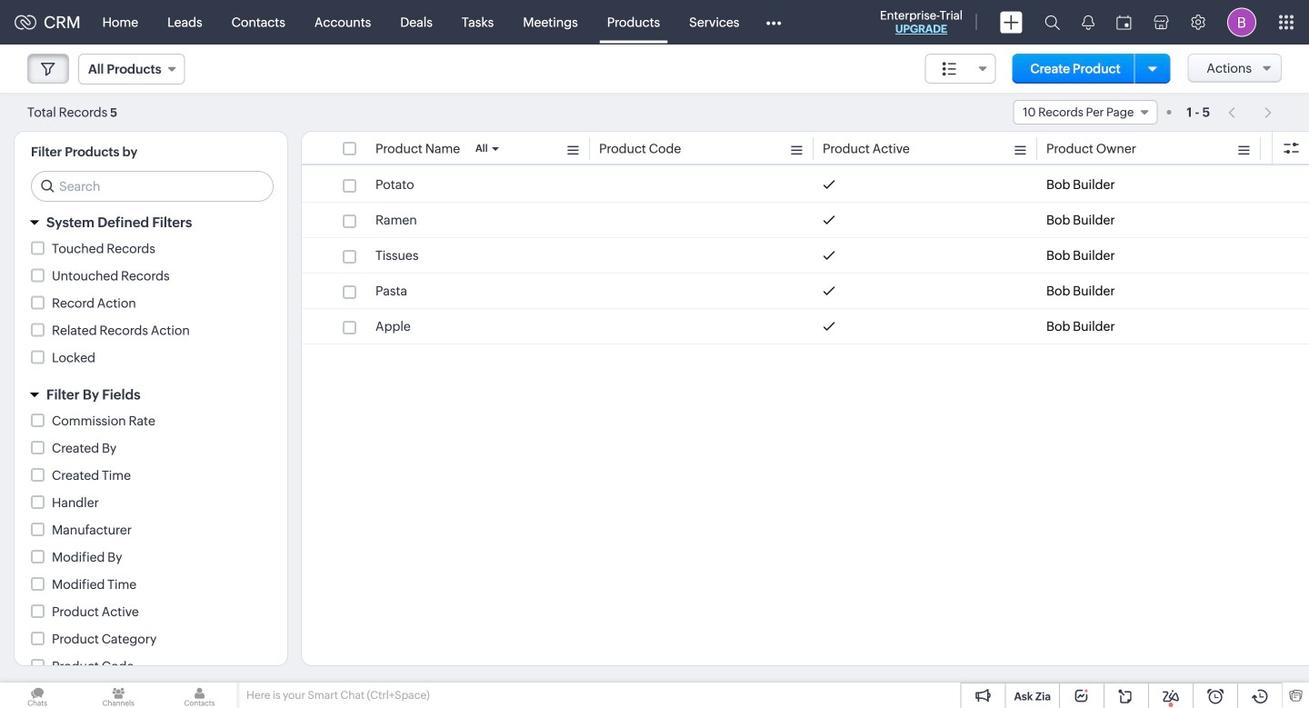 Task type: vqa. For each thing, say whether or not it's contained in the screenshot.
Meetings Link
no



Task type: describe. For each thing, give the bounding box(es) containing it.
channels image
[[81, 683, 156, 708]]

chats image
[[0, 683, 75, 708]]

Search text field
[[32, 172, 273, 201]]

profile element
[[1216, 0, 1267, 44]]

search element
[[1034, 0, 1071, 45]]

calendar image
[[1116, 15, 1132, 30]]

signals element
[[1071, 0, 1106, 45]]

profile image
[[1227, 8, 1256, 37]]



Task type: locate. For each thing, give the bounding box(es) containing it.
size image
[[942, 61, 957, 77]]

none field size
[[925, 54, 996, 84]]

None field
[[78, 54, 185, 85], [925, 54, 996, 84], [1013, 100, 1158, 125], [78, 54, 185, 85], [1013, 100, 1158, 125]]

create menu element
[[989, 0, 1034, 44]]

Other Modules field
[[754, 8, 793, 37]]

contacts image
[[162, 683, 237, 708]]

navigation
[[1219, 99, 1282, 125]]

logo image
[[15, 15, 36, 30]]

create menu image
[[1000, 11, 1023, 33]]

search image
[[1045, 15, 1060, 30]]

row group
[[302, 167, 1309, 345]]

signals image
[[1082, 15, 1095, 30]]



